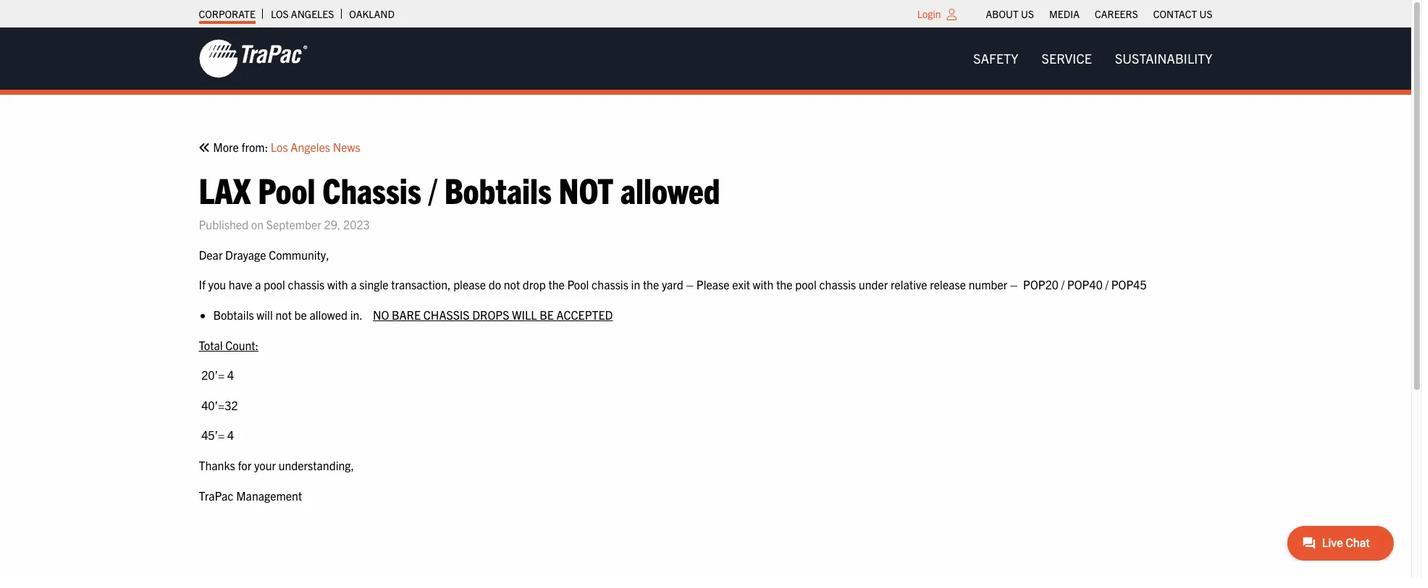 Task type: describe. For each thing, give the bounding box(es) containing it.
yard
[[662, 278, 684, 292]]

/ inside lax pool chassis / bobtails not allowed published on september 29, 2023
[[429, 167, 438, 211]]

1 los from the top
[[271, 7, 289, 20]]

published
[[199, 217, 249, 232]]

be
[[540, 308, 554, 322]]

trapac
[[199, 489, 234, 503]]

chassis
[[323, 167, 422, 211]]

number
[[969, 278, 1008, 292]]

please
[[454, 278, 486, 292]]

3 the from the left
[[777, 278, 793, 292]]

4 for 20'= 4
[[227, 368, 234, 383]]

2 chassis from the left
[[592, 278, 629, 292]]

light image
[[947, 9, 957, 20]]

allowed inside lax pool chassis / bobtails not allowed published on september 29, 2023
[[621, 167, 721, 211]]

release
[[930, 278, 967, 292]]

about
[[986, 7, 1019, 20]]

more
[[213, 140, 239, 154]]

2 pool from the left
[[796, 278, 817, 292]]

understanding,
[[279, 459, 354, 473]]

solid image
[[199, 142, 210, 154]]

1 the from the left
[[549, 278, 565, 292]]

los angeles link
[[271, 4, 334, 24]]

pop20
[[1024, 278, 1059, 292]]

2023
[[343, 217, 370, 232]]

29,
[[324, 217, 341, 232]]

1 pool from the left
[[264, 278, 285, 292]]

pop40
[[1068, 278, 1103, 292]]

oakland link
[[349, 4, 395, 24]]

service
[[1042, 50, 1093, 67]]

contact us link
[[1154, 4, 1213, 24]]

exit
[[733, 278, 751, 292]]

drops
[[473, 308, 510, 322]]

management
[[236, 489, 302, 503]]

thanks
[[199, 459, 235, 473]]

do
[[489, 278, 501, 292]]

in
[[631, 278, 641, 292]]

not
[[559, 167, 614, 211]]

community,
[[269, 248, 329, 262]]

relative
[[891, 278, 928, 292]]

corporate
[[199, 7, 256, 20]]

drayage
[[225, 248, 266, 262]]

2 with from the left
[[753, 278, 774, 292]]

careers link
[[1095, 4, 1139, 24]]

accepted
[[557, 308, 613, 322]]

if
[[199, 278, 206, 292]]

media link
[[1050, 4, 1080, 24]]

more from: los angeles news
[[210, 140, 361, 154]]

contact
[[1154, 7, 1198, 20]]

if you have a pool chassis with a single transaction, please do not drop the pool chassis in the yard – please exit with the pool chassis under relative release number –  pop20 / pop40 / pop45
[[199, 278, 1147, 292]]

bare
[[392, 308, 421, 322]]

under
[[859, 278, 889, 292]]

40'=
[[202, 398, 225, 413]]

3 chassis from the left
[[820, 278, 857, 292]]

us for about us
[[1022, 7, 1035, 20]]

will
[[257, 308, 273, 322]]

you
[[208, 278, 226, 292]]

from:
[[242, 140, 268, 154]]

media
[[1050, 7, 1080, 20]]



Task type: locate. For each thing, give the bounding box(es) containing it.
1 horizontal spatial pool
[[568, 278, 589, 292]]

oakland
[[349, 7, 395, 20]]

1 angeles from the top
[[291, 7, 334, 20]]

4
[[227, 368, 234, 383], [227, 428, 234, 443]]

in.
[[350, 308, 362, 322]]

los inside lax pool chassis / bobtails not allowed article
[[271, 140, 288, 154]]

0 horizontal spatial pool
[[258, 167, 316, 211]]

1 4 from the top
[[227, 368, 234, 383]]

1 vertical spatial not
[[276, 308, 292, 322]]

0 horizontal spatial not
[[276, 308, 292, 322]]

1 horizontal spatial a
[[351, 278, 357, 292]]

pool inside lax pool chassis / bobtails not allowed published on september 29, 2023
[[258, 167, 316, 211]]

/
[[429, 167, 438, 211], [1062, 278, 1065, 292], [1106, 278, 1109, 292]]

/ right pop40
[[1106, 278, 1109, 292]]

los right from:
[[271, 140, 288, 154]]

20'=
[[202, 368, 225, 383]]

the
[[549, 278, 565, 292], [643, 278, 660, 292], [777, 278, 793, 292]]

careers
[[1095, 7, 1139, 20]]

angeles inside lax pool chassis / bobtails not allowed article
[[291, 140, 330, 154]]

chassis left under on the right
[[820, 278, 857, 292]]

1 us from the left
[[1022, 7, 1035, 20]]

2 us from the left
[[1200, 7, 1213, 20]]

menu bar containing about us
[[979, 4, 1221, 24]]

the right drop
[[549, 278, 565, 292]]

los
[[271, 7, 289, 20], [271, 140, 288, 154]]

1 horizontal spatial bobtails
[[445, 167, 552, 211]]

sustainability
[[1116, 50, 1213, 67]]

bobtails will not be allowed in. no bare chassis drops will be accepted
[[213, 308, 613, 322]]

0 horizontal spatial pool
[[264, 278, 285, 292]]

32
[[225, 398, 238, 413]]

chassis
[[288, 278, 325, 292], [592, 278, 629, 292], [820, 278, 857, 292]]

1 vertical spatial pool
[[568, 278, 589, 292]]

pool up will at left
[[264, 278, 285, 292]]

40'= 32
[[199, 398, 238, 413]]

1 vertical spatial 4
[[227, 428, 234, 443]]

/ right chassis
[[429, 167, 438, 211]]

bobtails inside lax pool chassis / bobtails not allowed published on september 29, 2023
[[445, 167, 552, 211]]

drop
[[523, 278, 546, 292]]

2 the from the left
[[643, 278, 660, 292]]

1 horizontal spatial allowed
[[621, 167, 721, 211]]

4 right the 45'=
[[227, 428, 234, 443]]

2 4 from the top
[[227, 428, 234, 443]]

1 horizontal spatial pool
[[796, 278, 817, 292]]

september
[[266, 217, 322, 232]]

a
[[255, 278, 261, 292], [351, 278, 357, 292]]

1 horizontal spatial us
[[1200, 7, 1213, 20]]

be
[[295, 308, 307, 322]]

1 horizontal spatial with
[[753, 278, 774, 292]]

0 horizontal spatial allowed
[[310, 308, 348, 322]]

service link
[[1031, 44, 1104, 73]]

please
[[697, 278, 730, 292]]

allowed
[[621, 167, 721, 211], [310, 308, 348, 322]]

2 horizontal spatial chassis
[[820, 278, 857, 292]]

total count:
[[199, 338, 259, 353]]

safety
[[974, 50, 1019, 67]]

menu bar containing safety
[[962, 44, 1225, 73]]

on
[[251, 217, 264, 232]]

1 vertical spatial bobtails
[[213, 308, 254, 322]]

2 horizontal spatial the
[[777, 278, 793, 292]]

chassis up be
[[288, 278, 325, 292]]

1 vertical spatial allowed
[[310, 308, 348, 322]]

not right do
[[504, 278, 520, 292]]

1 with from the left
[[327, 278, 348, 292]]

a right 'have' in the left of the page
[[255, 278, 261, 292]]

lax
[[199, 167, 251, 211]]

2 angeles from the top
[[291, 140, 330, 154]]

20'= 4
[[199, 368, 234, 383]]

2 los from the top
[[271, 140, 288, 154]]

0 horizontal spatial with
[[327, 278, 348, 292]]

us right about
[[1022, 7, 1035, 20]]

the right the exit
[[777, 278, 793, 292]]

with left single
[[327, 278, 348, 292]]

0 horizontal spatial chassis
[[288, 278, 325, 292]]

pool
[[264, 278, 285, 292], [796, 278, 817, 292]]

1 a from the left
[[255, 278, 261, 292]]

0 vertical spatial angeles
[[291, 7, 334, 20]]

angeles left oakland
[[291, 7, 334, 20]]

angeles left news
[[291, 140, 330, 154]]

angeles
[[291, 7, 334, 20], [291, 140, 330, 154]]

with
[[327, 278, 348, 292], [753, 278, 774, 292]]

0 horizontal spatial us
[[1022, 7, 1035, 20]]

los up corporate image
[[271, 7, 289, 20]]

0 vertical spatial allowed
[[621, 167, 721, 211]]

us for contact us
[[1200, 7, 1213, 20]]

pool up accepted
[[568, 278, 589, 292]]

chassis left in
[[592, 278, 629, 292]]

have
[[229, 278, 253, 292]]

trapac management
[[199, 489, 302, 503]]

0 horizontal spatial a
[[255, 278, 261, 292]]

0 vertical spatial los
[[271, 7, 289, 20]]

pool
[[258, 167, 316, 211], [568, 278, 589, 292]]

with right the exit
[[753, 278, 774, 292]]

pool up september
[[258, 167, 316, 211]]

los angeles news link
[[271, 138, 361, 157]]

1 vertical spatial menu bar
[[962, 44, 1225, 73]]

0 vertical spatial pool
[[258, 167, 316, 211]]

1 horizontal spatial chassis
[[592, 278, 629, 292]]

–
[[686, 278, 694, 292]]

0 vertical spatial 4
[[227, 368, 234, 383]]

will
[[512, 308, 537, 322]]

the right in
[[643, 278, 660, 292]]

news
[[333, 140, 361, 154]]

login link
[[918, 7, 942, 20]]

menu bar up service
[[979, 4, 1221, 24]]

us right contact
[[1200, 7, 1213, 20]]

transaction,
[[391, 278, 451, 292]]

los angeles
[[271, 7, 334, 20]]

4 right '20'=' at the bottom of page
[[227, 368, 234, 383]]

a left single
[[351, 278, 357, 292]]

dear
[[199, 248, 223, 262]]

2 horizontal spatial /
[[1106, 278, 1109, 292]]

0 vertical spatial not
[[504, 278, 520, 292]]

your
[[254, 459, 276, 473]]

0 horizontal spatial the
[[549, 278, 565, 292]]

1 vertical spatial angeles
[[291, 140, 330, 154]]

dear drayage community,
[[199, 248, 329, 262]]

not left be
[[276, 308, 292, 322]]

lax pool chassis / bobtails not allowed published on september 29, 2023
[[199, 167, 721, 232]]

safety link
[[962, 44, 1031, 73]]

contact us
[[1154, 7, 1213, 20]]

bobtails
[[445, 167, 552, 211], [213, 308, 254, 322]]

1 chassis from the left
[[288, 278, 325, 292]]

45'= 4
[[199, 428, 234, 443]]

chassis
[[424, 308, 470, 322]]

0 vertical spatial bobtails
[[445, 167, 552, 211]]

1 horizontal spatial the
[[643, 278, 660, 292]]

count:
[[225, 338, 259, 353]]

0 horizontal spatial bobtails
[[213, 308, 254, 322]]

/ right pop20
[[1062, 278, 1065, 292]]

menu bar
[[979, 4, 1221, 24], [962, 44, 1225, 73]]

about us
[[986, 7, 1035, 20]]

0 horizontal spatial /
[[429, 167, 438, 211]]

1 horizontal spatial not
[[504, 278, 520, 292]]

1 vertical spatial los
[[271, 140, 288, 154]]

us
[[1022, 7, 1035, 20], [1200, 7, 1213, 20]]

login
[[918, 7, 942, 20]]

lax pool chassis / bobtails not allowed article
[[199, 138, 1213, 579]]

pool right the exit
[[796, 278, 817, 292]]

total
[[199, 338, 223, 353]]

menu bar down "careers"
[[962, 44, 1225, 73]]

pop45
[[1112, 278, 1147, 292]]

for
[[238, 459, 252, 473]]

about us link
[[986, 4, 1035, 24]]

corporate link
[[199, 4, 256, 24]]

no
[[373, 308, 389, 322]]

corporate image
[[199, 38, 308, 79]]

4 for 45'= 4
[[227, 428, 234, 443]]

not
[[504, 278, 520, 292], [276, 308, 292, 322]]

1 horizontal spatial /
[[1062, 278, 1065, 292]]

0 vertical spatial menu bar
[[979, 4, 1221, 24]]

45'=
[[202, 428, 225, 443]]

sustainability link
[[1104, 44, 1225, 73]]

2 a from the left
[[351, 278, 357, 292]]

single
[[360, 278, 389, 292]]

thanks for your understanding,
[[199, 459, 354, 473]]



Task type: vqa. For each thing, say whether or not it's contained in the screenshot.
the our
no



